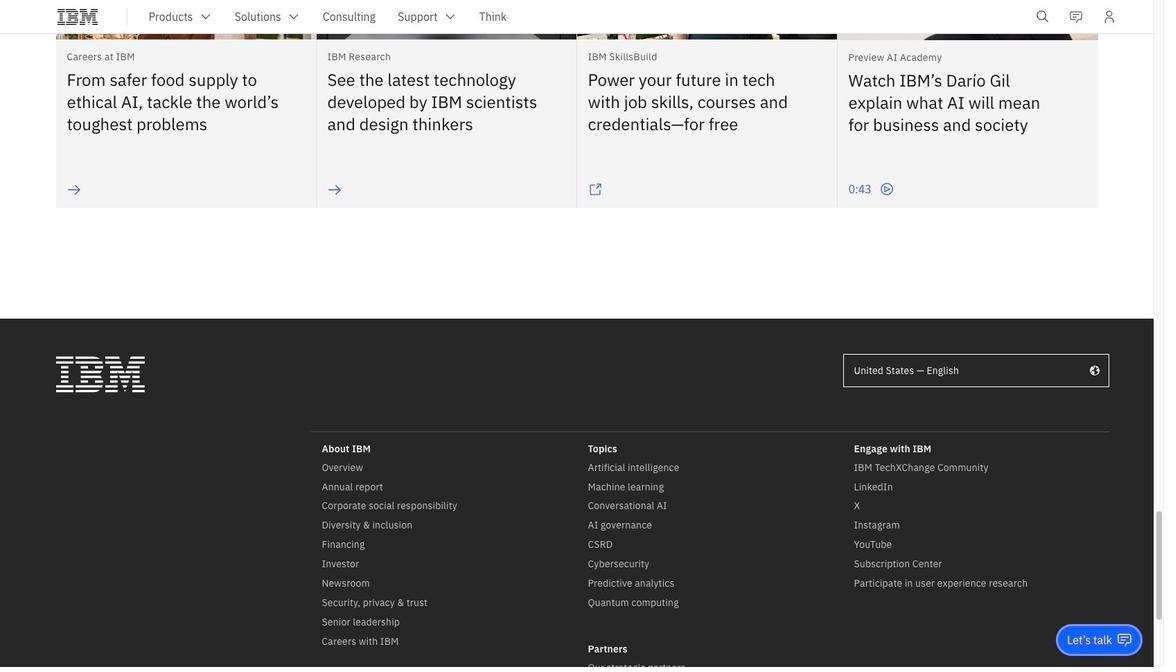 Task type: vqa. For each thing, say whether or not it's contained in the screenshot.
Let's talk element
yes



Task type: locate. For each thing, give the bounding box(es) containing it.
let's talk element
[[1068, 633, 1113, 648]]



